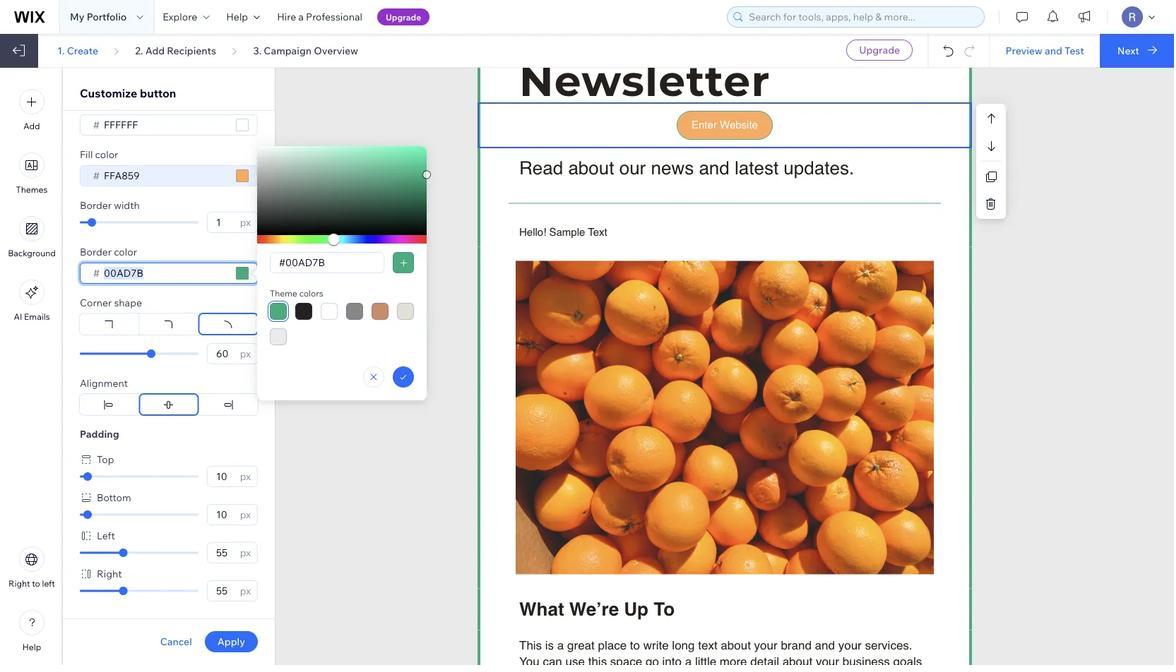 Task type: locate. For each thing, give the bounding box(es) containing it.
upgrade button right professional
[[377, 8, 430, 25]]

about left our
[[569, 157, 615, 178]]

themes
[[16, 184, 48, 195]]

fill color
[[80, 148, 118, 161]]

your left business
[[816, 656, 840, 666]]

your
[[755, 639, 778, 653], [839, 639, 862, 653], [816, 656, 840, 666]]

to
[[32, 579, 40, 589], [630, 639, 640, 653]]

px
[[240, 216, 251, 229], [240, 348, 251, 360], [240, 471, 251, 483], [240, 509, 251, 521], [240, 547, 251, 559], [240, 585, 251, 598]]

add up themes button
[[24, 121, 40, 131]]

upgrade right professional
[[386, 12, 421, 22]]

0 vertical spatial add
[[145, 44, 165, 57]]

text
[[698, 639, 718, 653]]

add inside button
[[24, 121, 40, 131]]

right
[[97, 568, 122, 581], [9, 579, 30, 589]]

no fill field down button
[[100, 115, 232, 135]]

0 horizontal spatial upgrade
[[386, 12, 421, 22]]

1 horizontal spatial a
[[558, 639, 564, 653]]

no fill field up "width"
[[100, 166, 232, 186]]

enter website link
[[678, 112, 773, 139]]

1 horizontal spatial help button
[[218, 0, 269, 34]]

to
[[654, 599, 675, 621]]

help button down right to left
[[19, 611, 45, 653]]

test
[[1065, 44, 1085, 57]]

right down left
[[97, 568, 122, 581]]

cancel button
[[160, 636, 192, 649]]

help
[[226, 11, 248, 23], [22, 642, 41, 653]]

apply
[[218, 636, 245, 648]]

corner
[[80, 297, 112, 309]]

hire
[[277, 11, 296, 23]]

2 vertical spatial about
[[783, 656, 813, 666]]

1 vertical spatial help
[[22, 642, 41, 653]]

0 vertical spatial and
[[1045, 44, 1063, 57]]

border
[[80, 199, 112, 212], [80, 246, 112, 258]]

customize button
[[80, 86, 176, 100]]

about down brand
[[783, 656, 813, 666]]

color for fill color
[[95, 148, 118, 161]]

upgrade button
[[377, 8, 430, 25], [847, 40, 913, 61]]

a
[[299, 11, 304, 23], [558, 639, 564, 653], [685, 656, 692, 666]]

px for top
[[240, 471, 251, 483]]

hire a professional link
[[269, 0, 371, 34]]

None text field
[[212, 213, 236, 233], [212, 344, 236, 364], [212, 467, 236, 487], [212, 505, 236, 525], [212, 544, 236, 563], [212, 582, 236, 601], [212, 213, 236, 233], [212, 344, 236, 364], [212, 467, 236, 487], [212, 505, 236, 525], [212, 544, 236, 563], [212, 582, 236, 601]]

help left hire
[[226, 11, 248, 23]]

hello!
[[520, 226, 547, 238]]

px for right
[[240, 585, 251, 598]]

right left left
[[9, 579, 30, 589]]

upgrade down search for tools, apps, help & more... field
[[860, 44, 901, 56]]

3.
[[253, 44, 262, 57]]

help down right to left
[[22, 642, 41, 653]]

0 horizontal spatial upgrade button
[[377, 8, 430, 25]]

color
[[95, 148, 118, 161], [114, 246, 137, 258]]

your up detail
[[755, 639, 778, 653]]

apply button
[[205, 632, 258, 653]]

a down long
[[685, 656, 692, 666]]

background
[[8, 248, 56, 259]]

1 border from the top
[[80, 199, 112, 212]]

0 vertical spatial no fill field
[[100, 115, 232, 135]]

preview
[[1006, 44, 1043, 57]]

0 horizontal spatial add
[[24, 121, 40, 131]]

0 vertical spatial upgrade button
[[377, 8, 430, 25]]

0 vertical spatial border
[[80, 199, 112, 212]]

to up space
[[630, 639, 640, 653]]

updates.
[[784, 157, 855, 178]]

2 vertical spatial no fill field
[[275, 253, 380, 273]]

and right news
[[699, 157, 730, 178]]

2 border from the top
[[80, 246, 112, 258]]

# up fill color
[[93, 119, 100, 131]]

px for bottom
[[240, 509, 251, 521]]

write
[[644, 639, 669, 653]]

border down border width
[[80, 246, 112, 258]]

0 vertical spatial #
[[93, 119, 100, 131]]

use
[[566, 656, 585, 666]]

6 px from the top
[[240, 585, 251, 598]]

upgrade
[[386, 12, 421, 22], [860, 44, 901, 56]]

button
[[140, 86, 176, 100]]

great
[[568, 639, 595, 653]]

# down fill color
[[93, 170, 100, 182]]

1 vertical spatial upgrade button
[[847, 40, 913, 61]]

1 horizontal spatial to
[[630, 639, 640, 653]]

add inside "link"
[[145, 44, 165, 57]]

4 px from the top
[[240, 509, 251, 521]]

2 horizontal spatial about
[[783, 656, 813, 666]]

business
[[843, 656, 890, 666]]

place
[[598, 639, 627, 653]]

0 horizontal spatial help button
[[19, 611, 45, 653]]

2 # from the top
[[93, 170, 100, 182]]

add right 2.
[[145, 44, 165, 57]]

no fill field up the colors at left top
[[275, 253, 380, 273]]

1 px from the top
[[240, 216, 251, 229]]

0 horizontal spatial and
[[699, 157, 730, 178]]

1. create
[[57, 44, 98, 57]]

3 px from the top
[[240, 471, 251, 483]]

next
[[1118, 44, 1140, 57]]

a right is
[[558, 639, 564, 653]]

1 vertical spatial help button
[[19, 611, 45, 653]]

little
[[695, 656, 717, 666]]

2 vertical spatial #
[[93, 267, 100, 280]]

0 vertical spatial about
[[569, 157, 615, 178]]

# down border color
[[93, 267, 100, 280]]

this is a great place to write long text about your brand and your services. you can use this space go into a little more detail about your business goal
[[520, 639, 928, 666]]

1 vertical spatial add
[[24, 121, 40, 131]]

1 horizontal spatial upgrade button
[[847, 40, 913, 61]]

2 horizontal spatial a
[[685, 656, 692, 666]]

5 px from the top
[[240, 547, 251, 559]]

cancel
[[160, 636, 192, 648]]

Search for tools, apps, help & more... field
[[745, 7, 980, 27]]

1 horizontal spatial right
[[97, 568, 122, 581]]

themes button
[[16, 153, 48, 195]]

upgrade for upgrade button to the left
[[386, 12, 421, 22]]

overview
[[314, 44, 358, 57]]

border for border width
[[80, 199, 112, 212]]

and right brand
[[815, 639, 835, 653]]

0 vertical spatial to
[[32, 579, 40, 589]]

1 horizontal spatial and
[[815, 639, 835, 653]]

0 vertical spatial help
[[226, 11, 248, 23]]

0 vertical spatial upgrade
[[386, 12, 421, 22]]

0 vertical spatial a
[[299, 11, 304, 23]]

help button
[[218, 0, 269, 34], [19, 611, 45, 653]]

1 horizontal spatial about
[[721, 639, 751, 653]]

1 vertical spatial color
[[114, 246, 137, 258]]

right inside button
[[9, 579, 30, 589]]

color right fill
[[95, 148, 118, 161]]

1 vertical spatial border
[[80, 246, 112, 258]]

2 vertical spatial a
[[685, 656, 692, 666]]

0 horizontal spatial right
[[9, 579, 30, 589]]

1 # from the top
[[93, 119, 100, 131]]

border color
[[80, 246, 137, 258]]

1 vertical spatial to
[[630, 639, 640, 653]]

add
[[145, 44, 165, 57], [24, 121, 40, 131]]

and left test
[[1045, 44, 1063, 57]]

1 vertical spatial #
[[93, 170, 100, 182]]

our
[[620, 157, 646, 178]]

0 vertical spatial help button
[[218, 0, 269, 34]]

and
[[1045, 44, 1063, 57], [699, 157, 730, 178], [815, 639, 835, 653]]

help button up 3.
[[218, 0, 269, 34]]

0 horizontal spatial to
[[32, 579, 40, 589]]

1. create link
[[57, 44, 98, 57]]

about up more
[[721, 639, 751, 653]]

1 vertical spatial upgrade
[[860, 44, 901, 56]]

No fill field
[[100, 115, 232, 135], [100, 166, 232, 186], [275, 253, 380, 273]]

1 horizontal spatial upgrade
[[860, 44, 901, 56]]

this
[[520, 639, 542, 653]]

upgrade for right upgrade button
[[860, 44, 901, 56]]

1 horizontal spatial add
[[145, 44, 165, 57]]

None field
[[100, 264, 232, 283]]

to left left
[[32, 579, 40, 589]]

color down "width"
[[114, 246, 137, 258]]

space
[[611, 656, 643, 666]]

border left "width"
[[80, 199, 112, 212]]

1 vertical spatial and
[[699, 157, 730, 178]]

more
[[720, 656, 747, 666]]

0 vertical spatial color
[[95, 148, 118, 161]]

a right hire
[[299, 11, 304, 23]]

2 vertical spatial and
[[815, 639, 835, 653]]

2.
[[135, 44, 143, 57]]

about
[[569, 157, 615, 178], [721, 639, 751, 653], [783, 656, 813, 666]]

can
[[543, 656, 562, 666]]

upgrade button down search for tools, apps, help & more... field
[[847, 40, 913, 61]]

alignment
[[80, 377, 128, 390]]

0 horizontal spatial help
[[22, 642, 41, 653]]



Task type: vqa. For each thing, say whether or not it's contained in the screenshot.
Enter Website
yes



Task type: describe. For each thing, give the bounding box(es) containing it.
explore
[[163, 11, 197, 23]]

into
[[663, 656, 682, 666]]

read about our news and latest updates.
[[520, 157, 855, 178]]

1 horizontal spatial help
[[226, 11, 248, 23]]

preview and test
[[1006, 44, 1085, 57]]

theme
[[270, 288, 298, 299]]

color for border color
[[114, 246, 137, 258]]

enter
[[692, 119, 717, 131]]

1 vertical spatial a
[[558, 639, 564, 653]]

portfolio
[[87, 11, 127, 23]]

to inside button
[[32, 579, 40, 589]]

customize
[[80, 86, 137, 100]]

is
[[546, 639, 554, 653]]

right to left button
[[9, 547, 55, 589]]

what we're up to
[[520, 599, 675, 621]]

your up business
[[839, 639, 862, 653]]

brand
[[781, 639, 812, 653]]

latest
[[735, 157, 779, 178]]

left
[[42, 579, 55, 589]]

newsletter
[[520, 55, 771, 106]]

long
[[672, 639, 695, 653]]

enter website
[[692, 119, 758, 131]]

2 horizontal spatial and
[[1045, 44, 1063, 57]]

bottom
[[97, 492, 131, 504]]

0 horizontal spatial about
[[569, 157, 615, 178]]

left
[[97, 530, 115, 542]]

3. campaign overview
[[253, 44, 358, 57]]

go
[[646, 656, 659, 666]]

professional
[[306, 11, 363, 23]]

sample
[[550, 226, 586, 238]]

create
[[67, 44, 98, 57]]

padding
[[80, 428, 119, 441]]

3. campaign overview link
[[253, 44, 358, 57]]

text
[[588, 226, 608, 238]]

my portfolio
[[70, 11, 127, 23]]

right to left
[[9, 579, 55, 589]]

you
[[520, 656, 540, 666]]

hire a professional
[[277, 11, 363, 23]]

recipients
[[167, 44, 216, 57]]

what
[[520, 599, 564, 621]]

emails
[[24, 312, 50, 322]]

2 px from the top
[[240, 348, 251, 360]]

add button
[[19, 89, 45, 131]]

2. add recipients link
[[135, 44, 216, 57]]

ai emails button
[[14, 280, 50, 322]]

services.
[[865, 639, 913, 653]]

shape
[[114, 297, 142, 309]]

hello! sample text
[[520, 226, 608, 238]]

detail
[[751, 656, 780, 666]]

1 vertical spatial about
[[721, 639, 751, 653]]

width
[[114, 199, 140, 212]]

right for right
[[97, 568, 122, 581]]

border for border color
[[80, 246, 112, 258]]

right for right to left
[[9, 579, 30, 589]]

we're
[[570, 599, 619, 621]]

theme colors
[[270, 288, 323, 299]]

my
[[70, 11, 84, 23]]

this
[[589, 656, 607, 666]]

0 horizontal spatial a
[[299, 11, 304, 23]]

background button
[[8, 216, 56, 259]]

website
[[720, 119, 758, 131]]

border width
[[80, 199, 140, 212]]

to inside this is a great place to write long text about your brand and your services. you can use this space go into a little more detail about your business goal
[[630, 639, 640, 653]]

3 # from the top
[[93, 267, 100, 280]]

fill
[[80, 148, 93, 161]]

2. add recipients
[[135, 44, 216, 57]]

top
[[97, 454, 114, 466]]

news
[[651, 157, 694, 178]]

up
[[624, 599, 649, 621]]

ai emails
[[14, 312, 50, 322]]

1 vertical spatial no fill field
[[100, 166, 232, 186]]

and inside this is a great place to write long text about your brand and your services. you can use this space go into a little more detail about your business goal
[[815, 639, 835, 653]]

ai
[[14, 312, 22, 322]]

read
[[520, 157, 563, 178]]

colors
[[299, 288, 323, 299]]

next button
[[1100, 34, 1175, 68]]

1.
[[57, 44, 65, 57]]

px for left
[[240, 547, 251, 559]]

campaign
[[264, 44, 312, 57]]

corner shape
[[80, 297, 142, 309]]



